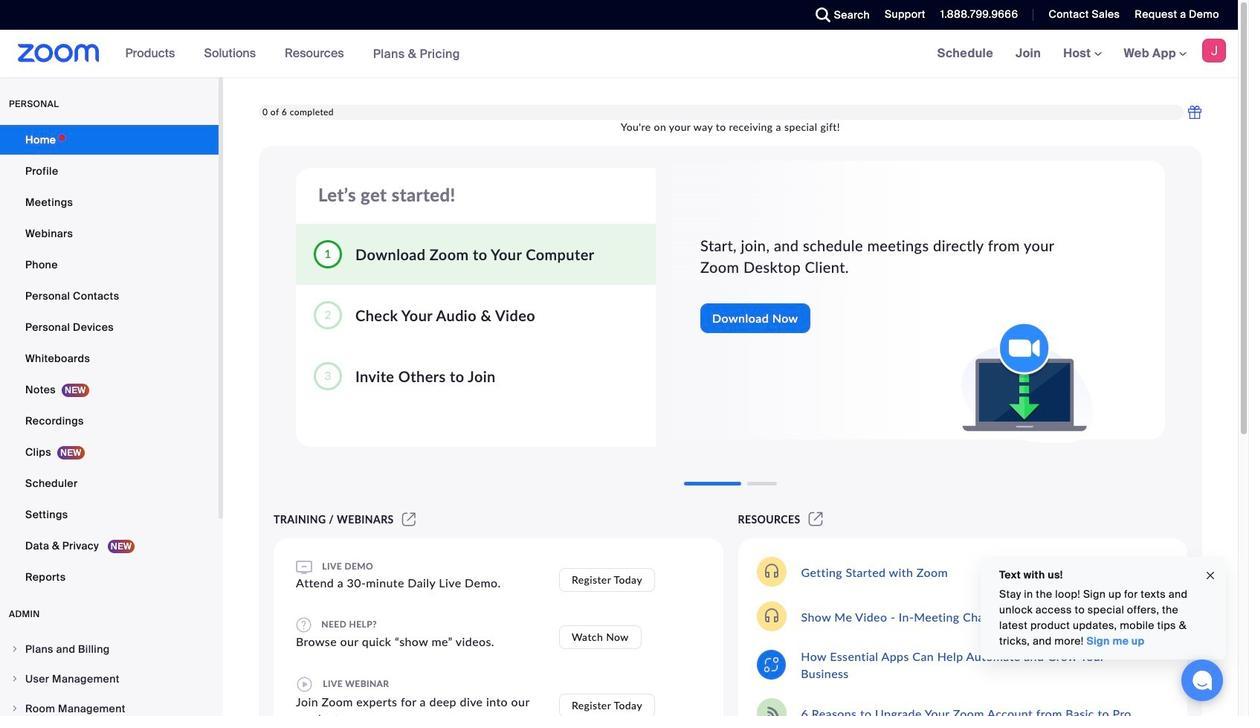 Task type: describe. For each thing, give the bounding box(es) containing it.
close image
[[1205, 567, 1217, 584]]

right image
[[10, 704, 19, 713]]

admin menu menu
[[0, 635, 219, 716]]

1 menu item from the top
[[0, 635, 219, 663]]

1 right image from the top
[[10, 645, 19, 654]]

profile picture image
[[1203, 39, 1226, 62]]



Task type: vqa. For each thing, say whether or not it's contained in the screenshot.
the webinar,
no



Task type: locate. For each thing, give the bounding box(es) containing it.
2 window new image from the left
[[807, 513, 826, 526]]

3 menu item from the top
[[0, 695, 219, 716]]

2 menu item from the top
[[0, 665, 219, 693]]

0 vertical spatial right image
[[10, 645, 19, 654]]

1 vertical spatial menu item
[[0, 665, 219, 693]]

menu item
[[0, 635, 219, 663], [0, 665, 219, 693], [0, 695, 219, 716]]

window new image
[[400, 513, 418, 526], [807, 513, 826, 526]]

personal menu menu
[[0, 125, 219, 593]]

1 horizontal spatial window new image
[[807, 513, 826, 526]]

open chat image
[[1192, 670, 1213, 691]]

0 horizontal spatial window new image
[[400, 513, 418, 526]]

right image
[[10, 645, 19, 654], [10, 675, 19, 683]]

0 vertical spatial menu item
[[0, 635, 219, 663]]

banner
[[0, 30, 1238, 78]]

product information navigation
[[114, 30, 471, 78]]

2 right image from the top
[[10, 675, 19, 683]]

1 vertical spatial right image
[[10, 675, 19, 683]]

meetings navigation
[[926, 30, 1238, 78]]

1 window new image from the left
[[400, 513, 418, 526]]

2 vertical spatial menu item
[[0, 695, 219, 716]]

zoom logo image
[[18, 44, 99, 62]]



